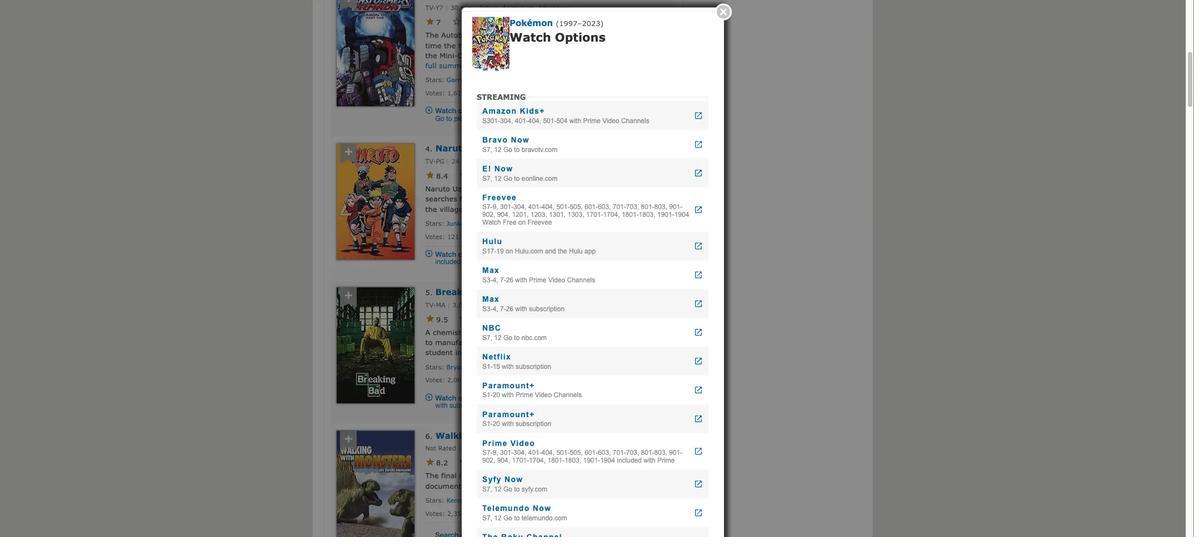 Task type: locate. For each thing, give the bounding box(es) containing it.
the inside the final installment in the "walking with" series is a 90-minute documentary about the evolution of life before the dinosaurs.
[[425, 472, 439, 481]]

1 4, from the top
[[493, 277, 498, 284]]

1 703, from the top
[[626, 204, 639, 211]]

s7, down "e!"
[[482, 175, 492, 182]]

12 inside the syfy now s7, 12 go to syfy.com
[[494, 486, 502, 494]]

1 vertical spatial 304,
[[513, 204, 526, 211]]

3 stars: from the top
[[425, 364, 444, 371]]

2 902, from the top
[[482, 457, 495, 465]]

crime,
[[491, 302, 512, 309]]

1 s3- from the top
[[482, 277, 493, 284]]

1801- up with"
[[548, 457, 565, 465]]

channels inside the max s3-4, 7-26 with prime video channels
[[567, 277, 595, 284]]

go for syfy
[[503, 486, 512, 494]]

2 s7, from the top
[[482, 175, 492, 182]]

2 20 from the top
[[493, 421, 500, 428]]

304, inside prime video s7-9, 301-304, 401-404, 501-505, 601-603, 701-703, 801-803, 901- 902, 904, 1701-1704, 1801-1803, 1901-1904 included with prime
[[513, 450, 526, 457]]

now for syfy now
[[505, 476, 523, 485]]

and right hulu.com
[[545, 248, 556, 255]]

1 vertical spatial adventure
[[539, 158, 571, 165]]

telemundo.com
[[522, 515, 567, 523]]

video inside prime video s7-9, 301-304, 401-404, 501-505, 601-603, 701-703, 801-803, 901- 902, 904, 1701-1704, 1801-1803, 1901-1904 included with prime
[[510, 440, 535, 448]]

are down decepticons
[[505, 41, 516, 50]]

0 vertical spatial netflix
[[482, 353, 511, 362]]

0 vertical spatial 801-
[[641, 204, 654, 211]]

1 vertical spatial 902,
[[482, 457, 495, 465]]

a
[[425, 328, 430, 337]]

6. walking with monsters (2005) not rated | 87 min | documentary
[[425, 431, 571, 453]]

1 click to add to watchlist image from the top
[[338, 144, 359, 165]]

prime inside the max s3-4, 7-26 with prime video channels
[[529, 277, 546, 284]]

freevee up leader
[[482, 194, 517, 202]]

0 vertical spatial the
[[425, 31, 439, 40]]

701- up 90-
[[613, 450, 626, 457]]

1 301- from the top
[[500, 204, 513, 211]]

1 9, from the top
[[493, 204, 498, 211]]

launch image
[[692, 240, 705, 253], [692, 298, 705, 311], [692, 413, 705, 426], [692, 446, 705, 459], [692, 507, 705, 521]]

s7, down bravo
[[482, 146, 492, 154]]

0 vertical spatial 701-
[[613, 204, 626, 211]]

0 horizontal spatial 1701-
[[512, 457, 529, 465]]

1 launch image from the top
[[692, 240, 705, 253]]

bravo now s7, 12 go to bravotv.com
[[482, 136, 557, 154]]

2 paramount+ from the top
[[482, 411, 535, 419]]

304, down monsters
[[513, 450, 526, 457]]

0 horizontal spatial 1803,
[[565, 457, 581, 465]]

| down walking with monsters link
[[487, 445, 490, 453]]

2 the from the top
[[425, 472, 439, 481]]

801-
[[641, 204, 654, 211], [641, 450, 654, 457]]

full
[[425, 61, 436, 70]]

his
[[522, 349, 533, 357]]

launch image for syfy now
[[692, 478, 705, 492]]

launch image for prime video
[[692, 446, 705, 459]]

0 horizontal spatial 1801-
[[548, 457, 565, 465]]

launch image for freevee
[[692, 204, 705, 217]]

2 601- from the top
[[585, 450, 598, 457]]

1 vertical spatial 901-
[[669, 450, 682, 457]]

with inside paramount+ s1-20 with prime video channels
[[502, 392, 514, 400]]

video up thriller
[[548, 277, 565, 284]]

5.
[[425, 289, 433, 297]]

click to add to watchlist image for walking
[[338, 432, 359, 453]]

s7,
[[482, 146, 492, 154], [482, 175, 492, 182], [482, 334, 492, 342], [482, 486, 492, 494], [482, 515, 492, 523]]

watch down leader
[[482, 219, 501, 227]]

19
[[496, 248, 504, 255]]

1704, up nakamura
[[603, 211, 620, 219]]

play circle outline inline image
[[425, 107, 433, 114], [425, 394, 433, 402]]

0 horizontal spatial 1901-
[[583, 457, 600, 465]]

4, inside the max s3-4, 7-26 with prime video channels
[[493, 277, 498, 284]]

naruto uzumaki, a mischievous adolescent ninja, struggles as he searches for recognition and dreams of becoming the hokage, the village's leader and strongest ninja.
[[425, 185, 663, 214]]

2 play circle outline inline image from the top
[[425, 394, 433, 402]]

transformers
[[586, 41, 633, 50]]

2 vertical spatial s1-
[[482, 421, 493, 428]]

are up over
[[552, 31, 564, 40]]

9.5
[[436, 316, 448, 324]]

0 vertical spatial 9,
[[493, 204, 498, 211]]

animation, down (2002–2007)
[[480, 158, 514, 165]]

1 s1- from the top
[[482, 363, 493, 371]]

(2002–2007)
[[471, 145, 518, 153]]

1 vertical spatial 1701-
[[512, 457, 529, 465]]

1701- inside prime video s7-9, 301-304, 401-404, 501-505, 601-603, 701-703, 801-803, 901- 902, 904, 1701-1704, 1801-1803, 1901-1904 included with prime
[[512, 457, 529, 465]]

s7- down "recognition" at left
[[482, 204, 493, 211]]

1201,
[[512, 211, 529, 219]]

launch image
[[692, 109, 705, 123], [692, 138, 705, 152], [692, 167, 705, 180], [692, 204, 705, 217], [692, 269, 705, 282], [692, 327, 705, 340], [692, 355, 705, 369], [692, 384, 705, 398], [692, 478, 705, 492]]

1 vertical spatial the
[[425, 472, 439, 481]]

9, inside prime video s7-9, 301-304, 401-404, 501-505, 601-603, 701-703, 801-803, 901- 902, 904, 1701-1704, 1801-1803, 1901-1904 included with prime
[[493, 450, 498, 457]]

with down (2008–2013)
[[515, 306, 527, 313]]

in right syfy
[[502, 472, 509, 481]]

2 703, from the top
[[626, 450, 639, 457]]

go for telemundo
[[503, 515, 512, 523]]

now right "e!"
[[494, 165, 513, 173]]

min down bad
[[472, 302, 484, 309]]

documentary
[[425, 482, 473, 491]]

803, inside the freevee s7-9, 301-304, 401-404, 501-505, 601-603, 701-703, 801-803, 901- 902, 904, 1201, 1203, 1301, 1303, 1701-1704, 1801-1803, 1901-1904 watch free on freevee
[[654, 204, 667, 211]]

0 vertical spatial hulu
[[482, 238, 503, 246]]

1 vertical spatial 801-
[[641, 450, 654, 457]]

tv- inside 4. naruto (2002–2007) tv-pg | 24 min | animation, action, adventure
[[425, 158, 436, 165]]

s1- inside "netflix s1-15 with subscription"
[[482, 363, 493, 371]]

12 inside e! now s7, 12 go to eonline.com
[[494, 175, 502, 182]]

prime right 87
[[482, 440, 508, 448]]

votes: up play circle outline inline icon
[[425, 233, 445, 241]]

to inside the syfy now s7, 12 go to syfy.com
[[514, 486, 520, 494]]

click to add to watchlist image
[[338, 144, 359, 165], [338, 288, 359, 309], [338, 432, 359, 453]]

go down telemundo
[[503, 515, 512, 523]]

7- inside the max s3-4, 7-26 with prime video channels
[[500, 277, 506, 284]]

s7, for syfy
[[482, 486, 492, 494]]

1 vertical spatial 601-
[[585, 450, 598, 457]]

action, inside 4. naruto (2002–2007) tv-pg | 24 min | animation, action, adventure
[[516, 158, 537, 165]]

kenneth branagh link
[[446, 497, 500, 505]]

go inside nbc s7, 12 go to nbc.com
[[503, 334, 512, 342]]

0 vertical spatial 304,
[[500, 117, 513, 125]]

gives
[[555, 51, 573, 60]]

watch inside the freevee s7-9, 301-304, 401-404, 501-505, 601-603, 701-703, 801-803, 901- 902, 904, 1201, 1203, 1301, 1303, 1701-1704, 1801-1803, 1901-1904 watch free on freevee
[[482, 219, 501, 227]]

2 904, from the top
[[497, 457, 510, 465]]

cons.
[[458, 51, 478, 60]]

1 vertical spatial 1901-
[[583, 457, 600, 465]]

transformers: armada image
[[337, 0, 415, 107]]

e! now s7, 12 go to eonline.com
[[482, 165, 558, 182]]

channels down gunn
[[554, 392, 582, 400]]

on down the 1201,
[[518, 219, 526, 227]]

1 902, from the top
[[482, 211, 495, 219]]

803, inside prime video s7-9, 301-304, 401-404, 501-505, 601-603, 701-703, 801-803, 901- 902, 904, 1701-1704, 1801-1803, 1901-1904 included with prime
[[654, 450, 667, 457]]

channels inside amazon kids+ s301-304, 401-404, 501-504 with prime video channels
[[621, 117, 649, 125]]

1 vertical spatial 9,
[[493, 450, 498, 457]]

1 vertical spatial 7-
[[500, 306, 506, 313]]

going
[[567, 31, 587, 40]]

struggles
[[607, 185, 640, 193]]

go inside the syfy now s7, 12 go to syfy.com
[[503, 486, 512, 494]]

0 vertical spatial tv-
[[425, 4, 436, 12]]

student
[[425, 349, 453, 357]]

901-
[[669, 204, 682, 211], [669, 450, 682, 457]]

26 up (2008–2013)
[[506, 277, 513, 284]]

the final installment in the "walking with" series is a 90-minute documentary about the evolution of life before the dinosaurs.
[[425, 472, 657, 491]]

1704, inside the freevee s7-9, 301-304, 401-404, 501-505, 601-603, 701-703, 801-803, 901- 902, 904, 1201, 1203, 1301, 1303, 1701-1704, 1801-1803, 1901-1904 watch free on freevee
[[603, 211, 620, 219]]

0 vertical spatial 404,
[[528, 117, 541, 125]]

s7- down walking with monsters link
[[482, 450, 493, 457]]

launch image for netflix
[[692, 355, 705, 369]]

2 301- from the top
[[500, 450, 513, 457]]

2 803, from the top
[[654, 450, 667, 457]]

telemundo now s7, 12 go to telemundo.com
[[482, 505, 567, 523]]

s7, inside the syfy now s7, 12 go to syfy.com
[[482, 486, 492, 494]]

2 vertical spatial 404,
[[542, 450, 555, 457]]

min inside 4. naruto (2002–2007) tv-pg | 24 min | animation, action, adventure
[[462, 158, 473, 165]]

7 launch image from the top
[[692, 355, 705, 369]]

1 vertical spatial 1904
[[600, 457, 615, 465]]

drama,
[[514, 302, 537, 309]]

1 horizontal spatial are
[[552, 31, 564, 40]]

2 901- from the top
[[669, 450, 682, 457]]

12 inside bravo now s7, 12 go to bravotv.com
[[494, 146, 502, 154]]

1 max from the top
[[482, 267, 500, 275]]

1 vertical spatial included
[[617, 457, 642, 465]]

603, up is
[[598, 450, 611, 457]]

902, inside the freevee s7-9, 301-304, 401-404, 501-505, 601-603, 701-703, 801-803, 901- 902, 904, 1201, 1203, 1301, 1303, 1701-1704, 1801-1803, 1901-1904 watch free on freevee
[[482, 211, 495, 219]]

0 horizontal spatial 1904
[[600, 457, 615, 465]]

s3- down bad
[[482, 306, 493, 313]]

1 901- from the top
[[669, 204, 682, 211]]

1 7- from the top
[[500, 277, 506, 284]]

4, down bad
[[493, 306, 498, 313]]

monsters
[[500, 431, 543, 441]]

watch on prime video
[[435, 250, 509, 259]]

2 max from the top
[[482, 296, 500, 304]]

5 s7, from the top
[[482, 515, 492, 523]]

3 launch image from the top
[[692, 167, 705, 180]]

404, inside amazon kids+ s301-304, 401-404, 501-504 with prime video channels
[[528, 117, 541, 125]]

2 click to add to watchlist image from the top
[[338, 288, 359, 309]]

2 9, from the top
[[493, 450, 498, 457]]

turns
[[643, 328, 662, 337]]

2 vertical spatial 304,
[[513, 450, 526, 457]]

hulu s17-19 on hulu.com and the hulu app
[[482, 238, 596, 255]]

601-
[[585, 204, 598, 211], [585, 450, 598, 457]]

20 inside paramount+ s1-20 with subscription
[[493, 421, 500, 428]]

0 vertical spatial 1901-
[[657, 211, 674, 219]]

play circle outline inline image
[[425, 251, 433, 258]]

tv- left 30
[[425, 4, 436, 12]]

8 launch image from the top
[[692, 384, 705, 398]]

0 vertical spatial 505,
[[570, 204, 583, 211]]

404, inside the freevee s7-9, 301-304, 401-404, 501-505, 601-603, 701-703, 801-803, 901- 902, 904, 1201, 1203, 1301, 1303, 1701-1704, 1801-1803, 1901-1904 watch free on freevee
[[542, 204, 555, 211]]

0 vertical spatial 703,
[[626, 204, 639, 211]]

s3- inside the max s3-4, 7-26 with prime video channels
[[482, 277, 493, 284]]

1 vertical spatial 501-
[[556, 204, 570, 211]]

1 horizontal spatial included
[[617, 457, 642, 465]]

1 stars: from the top
[[425, 76, 444, 84]]

s1- for paramount+ s1-20 with subscription
[[482, 421, 493, 428]]

the up time
[[425, 31, 439, 40]]

cranston
[[467, 364, 494, 371]]

with inside paramount+ s1-20 with subscription
[[502, 421, 514, 428]]

401- down kids+
[[515, 117, 528, 125]]

26 inside the max s3-4, 7-26 with prime video channels
[[506, 277, 513, 284]]

1 horizontal spatial of
[[561, 195, 568, 203]]

0 vertical spatial s7-
[[482, 204, 493, 211]]

votes: left '2,354'
[[425, 511, 445, 518]]

7
[[436, 18, 441, 27]]

s1- up walking with monsters link
[[482, 421, 493, 428]]

included inside prime video s7-9, 301-304, 401-404, 501-505, 601-603, 701-703, 801-803, 901- 902, 904, 1701-1704, 1801-1803, 1901-1904 included with prime
[[617, 457, 642, 465]]

s7, down branagh
[[482, 515, 492, 523]]

votes: for breaking bad
[[425, 377, 445, 385]]

5 launch image from the top
[[692, 269, 705, 282]]

20 down stars: bryan cranston , aaron paul , anna gunn
[[493, 392, 500, 400]]

free
[[503, 219, 517, 227]]

bryan
[[446, 364, 464, 371]]

0 vertical spatial in
[[455, 349, 462, 357]]

1 launch image from the top
[[692, 109, 705, 123]]

601- inside prime video s7-9, 301-304, 401-404, 501-505, 601-603, 701-703, 801-803, 901- 902, 904, 1701-1704, 1801-1803, 1901-1904 included with prime
[[585, 450, 598, 457]]

7- inside 'max s3-4, 7-26 with subscription'
[[500, 306, 506, 313]]

2 4, from the top
[[493, 306, 498, 313]]

1 603, from the top
[[598, 204, 611, 211]]

0 vertical spatial play circle outline inline image
[[425, 107, 433, 114]]

0 vertical spatial animation,
[[503, 4, 536, 12]]

505, inside the freevee s7-9, 301-304, 401-404, 501-505, 601-603, 701-703, 801-803, 901- 902, 904, 1201, 1203, 1301, 1303, 1701-1704, 1801-1803, 1901-1904 watch free on freevee
[[570, 204, 583, 211]]

stars: up votes: 121,165
[[425, 220, 444, 228]]

4, up bad
[[493, 277, 498, 284]]

min inside 6. walking with monsters (2005) not rated | 87 min | documentary
[[473, 445, 485, 453]]

2 vertical spatial 401-
[[528, 450, 542, 457]]

20
[[493, 392, 500, 400], [493, 421, 500, 428]]

more horiz image for bad
[[652, 396, 665, 409]]

3 launch image from the top
[[692, 413, 705, 426]]

syfy
[[482, 476, 502, 485]]

2 stars: from the top
[[425, 220, 444, 228]]

with inside 'max s3-4, 7-26 with subscription'
[[515, 306, 527, 313]]

1 play circle outline inline image from the top
[[425, 107, 433, 114]]

1 505, from the top
[[570, 204, 583, 211]]

7- for max s3-4, 7-26 with subscription
[[500, 306, 506, 313]]

little
[[568, 41, 583, 50]]

1 vertical spatial 1801-
[[548, 457, 565, 465]]

rate for walking
[[470, 459, 486, 468]]

26 inside 'max s3-4, 7-26 with subscription'
[[506, 306, 513, 313]]

4 launch image from the top
[[692, 446, 705, 459]]

1 20 from the top
[[493, 392, 500, 400]]

4, inside 'max s3-4, 7-26 with subscription'
[[493, 306, 498, 313]]

leader
[[471, 205, 494, 214]]

3 s1- from the top
[[482, 421, 493, 428]]

rate up teacher
[[470, 316, 486, 324]]

601- inside the freevee s7-9, 301-304, 401-404, 501-505, 601-603, 701-703, 801-803, 901- 902, 904, 1201, 1203, 1301, 1303, 1701-1704, 1801-1803, 1901-1904 watch free on freevee
[[585, 204, 598, 211]]

24
[[452, 158, 459, 165]]

1904 inside prime video s7-9, 301-304, 401-404, 501-505, 601-603, 701-703, 801-803, 901- 902, 904, 1701-1704, 1801-1803, 1901-1904 included with prime
[[600, 457, 615, 465]]

1 vertical spatial naruto
[[425, 185, 450, 193]]

26 for max s3-4, 7-26 with prime video channels
[[506, 277, 513, 284]]

1 803, from the top
[[654, 204, 667, 211]]

min right 30
[[460, 4, 472, 12]]

801- up the minute
[[641, 450, 654, 457]]

uzumaki,
[[453, 185, 486, 193]]

2 votes: from the top
[[425, 233, 445, 241]]

7-
[[500, 277, 506, 284], [500, 306, 506, 313]]

1 s7- from the top
[[482, 204, 493, 211]]

904, inside the freevee s7-9, 301-304, 401-404, 501-505, 601-603, 701-703, 801-803, 901- 902, 904, 1201, 1203, 1301, 1303, 1701-1704, 1801-1803, 1901-1904 watch free on freevee
[[497, 211, 510, 219]]

chemistry
[[433, 328, 468, 337]]

1 26 from the top
[[506, 277, 513, 284]]

12 down bravo
[[494, 146, 502, 154]]

902,
[[482, 211, 495, 219], [482, 457, 495, 465]]

1 vertical spatial of
[[549, 482, 556, 491]]

4 s7, from the top
[[482, 486, 492, 494]]

s3-
[[482, 277, 493, 284], [482, 306, 493, 313]]

with up the minute
[[644, 457, 655, 465]]

0 vertical spatial 601-
[[585, 204, 598, 211]]

netflix inside "netflix s1-15 with subscription"
[[482, 353, 511, 362]]

s7, inside e! now s7, 12 go to eonline.com
[[482, 175, 492, 182]]

go inside bravo now s7, 12 go to bravotv.com
[[503, 146, 512, 154]]

s7, for telemundo
[[482, 515, 492, 523]]

on right 19
[[506, 248, 513, 255]]

s3- for max s3-4, 7-26 with subscription
[[482, 306, 493, 313]]

1 vertical spatial freevee
[[528, 219, 552, 227]]

801- down the hokage, at the top right
[[641, 204, 654, 211]]

601- down becoming
[[585, 204, 598, 211]]

701- up nakamura
[[613, 204, 626, 211]]

branagh
[[474, 497, 500, 505]]

prime inside amazon kids+ s301-304, 401-404, 501-504 with prime video channels
[[583, 117, 601, 125]]

1 12 from the top
[[494, 146, 502, 154]]

manufacturing
[[435, 339, 488, 347]]

1803, down the hokage, at the top right
[[639, 211, 655, 219]]

1 the from the top
[[425, 31, 439, 40]]

s7, inside bravo now s7, 12 go to bravotv.com
[[482, 146, 492, 154]]

naruto up 24
[[435, 144, 468, 154]]

kate
[[548, 220, 562, 228]]

votes: for walking with monsters
[[425, 511, 445, 518]]

1 vertical spatial 20
[[493, 421, 500, 428]]

in down manufacturing
[[455, 349, 462, 357]]

1 horizontal spatial action,
[[516, 158, 537, 165]]

now inside the syfy now s7, 12 go to syfy.com
[[505, 476, 523, 485]]

on
[[458, 107, 467, 115], [518, 219, 526, 227], [506, 248, 513, 255], [458, 250, 467, 259], [458, 394, 467, 403]]

paramount+ for paramount+ s1-20 with prime video channels
[[482, 382, 535, 391]]

decepticons
[[506, 31, 550, 40]]

0 horizontal spatial 1704,
[[529, 457, 546, 465]]

5 12 from the top
[[494, 515, 502, 523]]

505, up with"
[[570, 450, 583, 457]]

s1- for netflix s1-15 with subscription
[[482, 363, 493, 371]]

max s3-4, 7-26 with prime video channels
[[482, 267, 595, 284]]

4 votes: from the top
[[425, 511, 445, 518]]

1 vertical spatial animation,
[[480, 158, 514, 165]]

s1- inside paramount+ s1-20 with prime video channels
[[482, 392, 493, 400]]

703, inside the freevee s7-9, 301-304, 401-404, 501-505, 601-603, 701-703, 801-803, 901- 902, 904, 1201, 1203, 1301, 1303, 1701-1704, 1801-1803, 1901-1904 watch free on freevee
[[626, 204, 639, 211]]

stars: down the full
[[425, 76, 444, 84]]

launch image for paramount+
[[692, 413, 705, 426]]

to inside bravo now s7, 12 go to bravotv.com
[[514, 146, 520, 154]]

4 launch image from the top
[[692, 204, 705, 217]]

501- down kids+
[[543, 117, 556, 125]]

2 vertical spatial tv-
[[425, 302, 436, 309]]

rate up installment
[[470, 459, 486, 468]]

2 vertical spatial click to add to watchlist image
[[338, 432, 359, 453]]

1 more horiz image from the top
[[652, 252, 665, 265]]

7- for max s3-4, 7-26 with prime video channels
[[500, 277, 506, 284]]

with"
[[560, 472, 578, 481]]

with right 15
[[502, 363, 514, 371]]

0 horizontal spatial included
[[435, 258, 461, 266]]

pokémon
[[510, 18, 553, 28]]

0 vertical spatial 7-
[[500, 277, 506, 284]]

0 vertical spatial 1801-
[[622, 211, 639, 219]]

1 904, from the top
[[497, 211, 510, 219]]

0 vertical spatial 301-
[[500, 204, 513, 211]]

fighting
[[519, 41, 547, 50]]

901- inside the freevee s7-9, 301-304, 401-404, 501-505, 601-603, 701-703, 801-803, 901- 902, 904, 1201, 1203, 1301, 1303, 1701-1704, 1801-1803, 1901-1904 watch free on freevee
[[669, 204, 682, 211]]

max down s17-
[[482, 267, 500, 275]]

1 vertical spatial 803,
[[654, 450, 667, 457]]

0 vertical spatial 1803,
[[639, 211, 655, 219]]

channels down app
[[567, 277, 595, 284]]

1 horizontal spatial hulu
[[569, 248, 583, 255]]

paramount+ inside paramount+ s1-20 with subscription
[[482, 411, 535, 419]]

paramount+ for paramount+ s1-20 with subscription
[[482, 411, 535, 419]]

1 801- from the top
[[641, 204, 654, 211]]

0 vertical spatial of
[[561, 195, 568, 203]]

2 603, from the top
[[598, 450, 611, 457]]

301- down monsters
[[500, 450, 513, 457]]

1 vertical spatial netflix
[[469, 394, 490, 403]]

401-
[[515, 117, 528, 125], [528, 204, 542, 211], [528, 450, 542, 457]]

3 12 from the top
[[494, 334, 502, 342]]

12 inside nbc s7, 12 go to nbc.com
[[494, 334, 502, 342]]

1 horizontal spatial 1901-
[[657, 211, 674, 219]]

the inside hulu s17-19 on hulu.com and the hulu app
[[558, 248, 567, 255]]

1 vertical spatial click to add to watchlist image
[[338, 288, 359, 309]]

1 vertical spatial max
[[482, 296, 500, 304]]

launch image for hulu
[[692, 240, 705, 253]]

4 stars: from the top
[[425, 497, 444, 505]]

freevee down 1203,
[[528, 219, 552, 227]]

with up documentary
[[476, 431, 497, 441]]

1 s7, from the top
[[482, 146, 492, 154]]

0 vertical spatial action,
[[479, 4, 500, 12]]

0 vertical spatial 1704,
[[603, 211, 620, 219]]

watch down votes: 1,618
[[435, 107, 456, 115]]

0 horizontal spatial freevee
[[482, 194, 517, 202]]

on down 2,069,530
[[458, 394, 467, 403]]

with up (2008–2013)
[[515, 277, 527, 284]]

to inside e! now s7, 12 go to eonline.com
[[514, 175, 520, 182]]

with inside 6. walking with monsters (2005) not rated | 87 min | documentary
[[476, 431, 497, 441]]

freevee s7-9, 301-304, 401-404, 501-505, 601-603, 701-703, 801-803, 901- 902, 904, 1201, 1203, 1301, 1303, 1701-1704, 1801-1803, 1901-1904 watch free on freevee
[[482, 194, 689, 227]]

with up paramount+ s1-20 with subscription
[[502, 392, 514, 400]]

902, up installment
[[482, 457, 495, 465]]

3 s7, from the top
[[482, 334, 492, 342]]

0 vertical spatial 904,
[[497, 211, 510, 219]]

1 vertical spatial 301-
[[500, 450, 513, 457]]

click to add to watchlist image for naruto
[[338, 144, 359, 165]]

naruto link
[[435, 144, 468, 154]]

0 vertical spatial more horiz image
[[652, 252, 665, 265]]

603, inside the freevee s7-9, 301-304, 401-404, 501-505, 601-603, 701-703, 801-803, 901- 902, 904, 1201, 1203, 1301, 1303, 1701-1704, 1801-1803, 1901-1904 watch free on freevee
[[598, 204, 611, 211]]

0 vertical spatial 401-
[[515, 117, 528, 125]]

2 vertical spatial 501-
[[556, 450, 570, 457]]

kate higgins link
[[548, 220, 587, 228]]

he
[[654, 185, 663, 193]]

kaye
[[507, 76, 522, 84]]

12 for e!
[[494, 175, 502, 182]]

2 s3- from the top
[[482, 306, 493, 313]]

stars: junko takeuchi , maile flanagan , kate higgins , chie nakamura
[[425, 220, 638, 228]]

1 horizontal spatial 1904
[[674, 211, 689, 219]]

video inside paramount+ s1-20 with prime video channels
[[535, 392, 552, 400]]

6 launch image from the top
[[692, 327, 705, 340]]

9 launch image from the top
[[692, 478, 705, 492]]

1303,
[[568, 211, 584, 219]]

subscription down his
[[516, 363, 551, 371]]

s7-
[[482, 204, 493, 211], [482, 450, 493, 457]]

channels left more horiz icon
[[621, 117, 649, 125]]

1 601- from the top
[[585, 204, 598, 211]]

now inside bravo now s7, 12 go to bravotv.com
[[511, 136, 530, 145]]

telemundo
[[482, 505, 530, 514]]

12 inside telemundo now s7, 12 go to telemundo.com
[[494, 515, 502, 523]]

and
[[476, 31, 489, 40], [515, 195, 529, 203], [496, 205, 510, 214], [545, 248, 556, 255], [490, 339, 504, 347]]

now up edward
[[505, 476, 523, 485]]

stars: kenneth branagh , edward gero
[[425, 497, 544, 505]]

12 down nbc
[[494, 334, 502, 342]]

2 7- from the top
[[500, 306, 506, 313]]

of down adolescent
[[561, 195, 568, 203]]

12 for telemundo
[[494, 515, 502, 523]]

5 launch image from the top
[[692, 507, 705, 521]]

505,
[[570, 204, 583, 211], [570, 450, 583, 457]]

0 horizontal spatial are
[[505, 41, 516, 50]]

netflix s1-15 with subscription
[[482, 353, 551, 371]]

9,
[[493, 204, 498, 211], [493, 450, 498, 457]]

max inside the max s3-4, 7-26 with prime video channels
[[482, 267, 500, 275]]

1,618
[[447, 90, 465, 97]]

1 vertical spatial more horiz image
[[652, 396, 665, 409]]

2 801- from the top
[[641, 450, 654, 457]]

autobots
[[441, 31, 473, 40]]

prime up (2008–2013)
[[529, 277, 546, 284]]

1 vertical spatial action,
[[516, 158, 537, 165]]

2 s7- from the top
[[482, 450, 493, 457]]

0 vertical spatial 26
[[506, 277, 513, 284]]

0 vertical spatial 803,
[[654, 204, 667, 211]]

2 tv- from the top
[[425, 158, 436, 165]]

1 votes: from the top
[[425, 90, 445, 97]]

plex.tv
[[454, 115, 474, 123]]

1 vertical spatial play circle outline inline image
[[425, 394, 433, 402]]

0 vertical spatial 902,
[[482, 211, 495, 219]]

more horiz image
[[652, 252, 665, 265], [652, 396, 665, 409]]

2 launch image from the top
[[692, 298, 705, 311]]

2 more horiz image from the top
[[652, 396, 665, 409]]

3 tv- from the top
[[425, 302, 436, 309]]

0 vertical spatial 4,
[[493, 277, 498, 284]]

505, up 1303,
[[570, 204, 583, 211]]

2 505, from the top
[[570, 450, 583, 457]]

1 701- from the top
[[613, 204, 626, 211]]

4 12 from the top
[[494, 486, 502, 494]]

with right 504
[[569, 117, 581, 125]]

s7, down nbc
[[482, 334, 492, 342]]

2 launch image from the top
[[692, 138, 705, 152]]

902, up the takeuchi
[[482, 211, 495, 219]]

naruto up searches
[[425, 185, 450, 193]]

now up bravotv.com
[[511, 136, 530, 145]]

0 vertical spatial paramount+
[[482, 382, 535, 391]]

1 vertical spatial channels
[[567, 277, 595, 284]]

7- up 5. breaking bad (2008–2013) tv-ma | 3,030 min | crime, drama, thriller at the left bottom
[[500, 277, 506, 284]]

2 26 from the top
[[506, 306, 513, 313]]

| right 30
[[474, 4, 477, 12]]

streaming
[[477, 93, 526, 102]]

min right 87
[[473, 445, 485, 453]]

1 vertical spatial 26
[[506, 306, 513, 313]]

1 horizontal spatial 1801-
[[622, 211, 639, 219]]

go for bravo
[[503, 146, 512, 154]]

min right 24
[[462, 158, 473, 165]]

501- up "1301,"
[[556, 204, 570, 211]]

options
[[555, 30, 606, 44]]

0 horizontal spatial in
[[455, 349, 462, 357]]

now
[[511, 136, 530, 145], [494, 165, 513, 173], [505, 476, 523, 485], [533, 505, 551, 514]]

watch for watch on netflix
[[435, 394, 456, 403]]

s301-
[[482, 117, 500, 125]]

2 701- from the top
[[613, 450, 626, 457]]

2 12 from the top
[[494, 175, 502, 182]]

launch image for telemundo now
[[692, 507, 705, 521]]

play circle outline inline image down votes: 1,618
[[425, 107, 433, 114]]

3 votes: from the top
[[425, 377, 445, 385]]

action, right 30
[[479, 4, 500, 12]]

1 paramount+ from the top
[[482, 382, 535, 391]]

2 s1- from the top
[[482, 392, 493, 400]]

703, down the hokage, at the top right
[[626, 204, 639, 211]]

higgins
[[564, 220, 587, 228]]

0 horizontal spatial action,
[[479, 4, 500, 12]]

26 left the drama,
[[506, 306, 513, 313]]

paramount+ down aaron
[[482, 382, 535, 391]]

s1- inside paramount+ s1-20 with subscription
[[482, 421, 493, 428]]

1 vertical spatial 404,
[[542, 204, 555, 211]]

s7, inside telemundo now s7, 12 go to telemundo.com
[[482, 515, 492, 523]]

3 click to add to watchlist image from the top
[[338, 432, 359, 453]]

1 vertical spatial 1704,
[[529, 457, 546, 465]]

go for e!
[[503, 175, 512, 182]]

1 vertical spatial 603,
[[598, 450, 611, 457]]

is
[[605, 472, 610, 481]]

1 tv- from the top
[[425, 4, 436, 12]]

1 vertical spatial 4,
[[493, 306, 498, 313]]

121,165
[[447, 233, 473, 241]]

over
[[549, 41, 565, 50]]

0 vertical spatial adventure
[[538, 4, 570, 12]]

0 vertical spatial 1701-
[[586, 211, 603, 219]]

1 vertical spatial tv-
[[425, 158, 436, 165]]

watch down votes: 2,069,530
[[435, 394, 456, 403]]

2,069,530
[[447, 377, 479, 385]]

1 vertical spatial 401-
[[528, 204, 542, 211]]

included
[[435, 258, 461, 266], [617, 457, 642, 465]]

play circle outline inline image for watch on plex
[[425, 107, 433, 114]]

401- inside the freevee s7-9, 301-304, 401-404, 501-505, 601-603, 701-703, 801-803, 901- 902, 904, 1201, 1203, 1301, 1303, 1701-1704, 1801-1803, 1901-1904 watch free on freevee
[[528, 204, 542, 211]]



Task type: describe. For each thing, give the bounding box(es) containing it.
12 for bravo
[[494, 146, 502, 154]]

1803, inside the freevee s7-9, 301-304, 401-404, 501-505, 601-603, 701-703, 801-803, 901- 902, 904, 1201, 1203, 1301, 1303, 1701-1704, 1801-1803, 1901-1904 watch free on freevee
[[639, 211, 655, 219]]

8.2
[[436, 459, 448, 468]]

to inside nbc s7, 12 go to nbc.com
[[514, 334, 520, 342]]

launch image for bravo now
[[692, 138, 705, 152]]

to inside telemundo now s7, 12 go to telemundo.com
[[514, 515, 520, 523]]

rate for naruto
[[470, 172, 486, 181]]

301- inside the freevee s7-9, 301-304, 401-404, 501-505, 601-603, 701-703, 801-803, 901- 902, 904, 1201, 1203, 1301, 1303, 1701-1704, 1801-1803, 1901-1904 watch free on freevee
[[500, 204, 513, 211]]

0 vertical spatial are
[[552, 31, 564, 40]]

syfy.com
[[522, 486, 547, 494]]

»
[[473, 61, 480, 70]]

go left plex.tv on the left top
[[435, 115, 444, 123]]

| right "y7"
[[445, 4, 448, 12]]

with down the 121,165 at the left top of page
[[463, 258, 475, 266]]

votes: 2,354
[[425, 511, 465, 518]]

, up telemundo
[[500, 497, 502, 505]]

a inside a chemistry teacher diagnosed with inoperable lung cancer turns to manufacturing and selling methamphetamine with a former student in order to secure his family's future.
[[621, 339, 625, 347]]

called
[[635, 41, 656, 50]]

404, inside prime video s7-9, 301-304, 401-404, 501-505, 601-603, 701-703, 801-803, 901- 902, 904, 1701-1704, 1801-1803, 1901-1904 included with prime
[[542, 450, 555, 457]]

gero
[[529, 497, 544, 505]]

of inside naruto uzumaki, a mischievous adolescent ninja, struggles as he searches for recognition and dreams of becoming the hokage, the village's leader and strongest ninja.
[[561, 195, 568, 203]]

ninja.
[[549, 205, 569, 214]]

rate up autobots
[[463, 18, 479, 27]]

adventure inside 4. naruto (2002–2007) tv-pg | 24 min | animation, action, adventure
[[539, 158, 571, 165]]

village's
[[440, 205, 469, 214]]

nakamura
[[607, 220, 638, 228]]

on for watch on plex
[[458, 107, 467, 115]]

703, inside prime video s7-9, 301-304, 401-404, 501-505, 601-603, 701-703, 801-803, 901- 902, 904, 1701-1704, 1801-1803, 1901-1904 included with prime
[[626, 450, 639, 457]]

series
[[581, 472, 602, 481]]

s7- inside the freevee s7-9, 301-304, 401-404, 501-505, 601-603, 701-703, 801-803, 901- 902, 904, 1201, 1203, 1301, 1303, 1701-1704, 1801-1803, 1901-1904 watch free on freevee
[[482, 204, 493, 211]]

pg
[[436, 158, 444, 165]]

603, inside prime video s7-9, 301-304, 401-404, 501-505, 601-603, 701-703, 801-803, 901- 902, 904, 1701-1704, 1801-1803, 1901-1904 included with prime
[[598, 450, 611, 457]]

launch image for nbc
[[692, 327, 705, 340]]

| down bad
[[486, 302, 489, 309]]

prime up the minute
[[657, 457, 675, 465]]

this
[[646, 31, 659, 40]]

flanagan
[[516, 220, 543, 228]]

launch image for amazon kids+
[[692, 109, 705, 123]]

904, inside prime video s7-9, 301-304, 401-404, 501-505, 601-603, 701-703, 801-803, 901- 902, 904, 1701-1704, 1801-1803, 1901-1904 included with prime
[[497, 457, 510, 465]]

more horiz image for (2002–2007)
[[652, 252, 665, 265]]

, left maile
[[493, 220, 495, 228]]

stars: for stars: junko takeuchi , maile flanagan , kate higgins , chie nakamura
[[425, 220, 444, 228]]

breaking bad image
[[337, 288, 415, 404]]

bravotv.com
[[522, 146, 557, 154]]

15
[[493, 363, 500, 371]]

s3- for max s3-4, 7-26 with prime video channels
[[482, 277, 493, 284]]

edward
[[504, 497, 527, 505]]

watch for watch on prime video
[[435, 250, 456, 259]]

prime inside paramount+ s1-20 with prime video channels
[[516, 392, 533, 400]]

subscription down 2,069,530
[[450, 402, 486, 410]]

304, inside the freevee s7-9, 301-304, 401-404, 501-505, 601-603, 701-703, 801-803, 901- 902, 904, 1201, 1203, 1301, 1303, 1701-1704, 1801-1803, 1901-1904 watch free on freevee
[[513, 204, 526, 211]]

the up edward
[[499, 482, 510, 491]]

launch image for paramount+
[[692, 384, 705, 398]]

strongest
[[512, 205, 546, 214]]

to down "a"
[[425, 339, 433, 347]]

y7
[[436, 4, 443, 12]]

20 for paramount+ s1-20 with prime video channels
[[493, 392, 500, 400]]

901- inside prime video s7-9, 301-304, 401-404, 501-505, 601-603, 701-703, 801-803, 901- 902, 904, 1701-1704, 1801-1803, 1901-1904 included with prime
[[669, 450, 682, 457]]

701- inside the freevee s7-9, 301-304, 401-404, 501-505, 601-603, 701-703, 801-803, 901- 902, 904, 1201, 1203, 1301, 1303, 1701-1704, 1801-1803, 1901-1904 watch free on freevee
[[613, 204, 626, 211]]

votes: for naruto
[[425, 233, 445, 241]]

stars: for stars: kenneth branagh , edward gero
[[425, 497, 444, 505]]

votes: 1,618
[[425, 90, 465, 97]]

301- inside prime video s7-9, 301-304, 401-404, 501-505, 601-603, 701-703, 801-803, 901- 902, 904, 1701-1704, 1801-1803, 1901-1904 included with prime
[[500, 450, 513, 457]]

naruto image
[[337, 144, 415, 260]]

1301,
[[549, 211, 566, 219]]

1901- inside prime video s7-9, 301-304, 401-404, 501-505, 601-603, 701-703, 801-803, 901- 902, 904, 1701-1704, 1801-1803, 1901-1904 included with prime
[[583, 457, 600, 465]]

1 vertical spatial hulu
[[569, 248, 583, 255]]

(2005)
[[546, 432, 571, 441]]

20 for paramount+ s1-20 with subscription
[[493, 421, 500, 428]]

a inside the autobots and the decepticons are going at it again, but this time the two factions are fighting over little transformers called the mini-cons. these transformers gives their masters a ...
[[627, 51, 631, 60]]

801- inside prime video s7-9, 301-304, 401-404, 501-505, 601-603, 701-703, 801-803, 901- 902, 904, 1701-1704, 1801-1803, 1901-1904 included with prime
[[641, 450, 654, 457]]

david kaye link
[[488, 76, 522, 84]]

to up 15
[[486, 349, 494, 357]]

at
[[589, 31, 596, 40]]

501- inside amazon kids+ s301-304, 401-404, 501-504 with prime video channels
[[543, 117, 556, 125]]

and down 'mischievous'
[[515, 195, 529, 203]]

it
[[599, 31, 604, 40]]

pokémon (tv series 1997–2023) poster image
[[472, 17, 510, 72]]

bravo
[[482, 136, 508, 145]]

1701- inside the freevee s7-9, 301-304, 401-404, 501-505, 601-603, 701-703, 801-803, 901- 902, 904, 1201, 1203, 1301, 1303, 1701-1704, 1801-1803, 1901-1904 watch free on freevee
[[586, 211, 603, 219]]

the up evolution
[[511, 472, 523, 481]]

, left kate
[[543, 220, 546, 228]]

1801- inside the freevee s7-9, 301-304, 401-404, 501-505, 601-603, 701-703, 801-803, 901- 902, 904, 1201, 1203, 1301, 1303, 1701-1704, 1801-1803, 1901-1904 watch free on freevee
[[622, 211, 639, 219]]

1 vertical spatial are
[[505, 41, 516, 50]]

s7, inside nbc s7, 12 go to nbc.com
[[482, 334, 492, 342]]

the for the autobots and the decepticons are going at it again, but this time the two factions are fighting over little transformers called the mini-cons. these transformers gives their masters a ...
[[425, 31, 439, 40]]

junko
[[446, 220, 464, 228]]

the for the final installment in the "walking with" series is a 90-minute documentary about the evolution of life before the dinosaurs.
[[425, 472, 439, 481]]

max for max s3-4, 7-26 with subscription
[[482, 296, 500, 304]]

walking with monsters image
[[337, 432, 415, 538]]

watch inside pokémon (1997–2023) watch options
[[510, 30, 551, 44]]

votes: 2,069,530
[[425, 377, 479, 385]]

prime left 19
[[469, 250, 488, 259]]

video inside the max s3-4, 7-26 with prime video channels
[[548, 277, 565, 284]]

on inside hulu s17-19 on hulu.com and the hulu app
[[506, 248, 513, 255]]

launch image for e! now
[[692, 167, 705, 180]]

s7, for e!
[[482, 175, 492, 182]]

teacher
[[471, 328, 498, 337]]

two
[[458, 41, 471, 50]]

401- inside prime video s7-9, 301-304, 401-404, 501-505, 601-603, 701-703, 801-803, 901- 902, 904, 1701-1704, 1801-1803, 1901-1904 included with prime
[[528, 450, 542, 457]]

1704, inside prime video s7-9, 301-304, 401-404, 501-505, 601-603, 701-703, 801-803, 901- 902, 904, 1701-1704, 1801-1803, 1901-1904 included with prime
[[529, 457, 546, 465]]

these
[[480, 51, 502, 60]]

and inside the autobots and the decepticons are going at it again, but this time the two factions are fighting over little transformers called the mini-cons. these transformers gives their masters a ...
[[476, 31, 489, 40]]

click to add to watchlist image
[[338, 0, 359, 12]]

min inside 5. breaking bad (2008–2013) tv-ma | 3,030 min | crime, drama, thriller
[[472, 302, 484, 309]]

stars: bryan cranston , aaron paul , anna gunn
[[425, 364, 570, 371]]

the up factions
[[492, 31, 504, 40]]

included with prime
[[435, 258, 494, 266]]

stars: for stars: garry chalk david kaye
[[425, 76, 444, 84]]

0 vertical spatial freevee
[[482, 194, 517, 202]]

see full summary
[[425, 51, 658, 70]]

video inside amazon kids+ s301-304, 401-404, 501-504 with prime video channels
[[602, 117, 619, 125]]

subscription inside "netflix s1-15 with subscription"
[[516, 363, 551, 371]]

of inside the final installment in the "walking with" series is a 90-minute documentary about the evolution of life before the dinosaurs.
[[549, 482, 556, 491]]

junko takeuchi link
[[446, 220, 493, 228]]

304, inside amazon kids+ s301-304, 401-404, 501-504 with prime video channels
[[500, 117, 513, 125]]

to left plex.tv on the left top
[[446, 115, 452, 123]]

1801- inside prime video s7-9, 301-304, 401-404, 501-505, 601-603, 701-703, 801-803, 901- 902, 904, 1701-1704, 1801-1803, 1901-1904 included with prime
[[548, 457, 565, 465]]

watch on plex
[[435, 107, 483, 115]]

and inside hulu s17-19 on hulu.com and the hulu app
[[545, 248, 556, 255]]

1904 inside the freevee s7-9, 301-304, 401-404, 501-505, 601-603, 701-703, 801-803, 901- 902, 904, 1201, 1203, 1301, 1303, 1701-1704, 1801-1803, 1901-1904 watch free on freevee
[[674, 211, 689, 219]]

final
[[441, 472, 457, 481]]

with inside amazon kids+ s301-304, 401-404, 501-504 with prime video channels
[[569, 117, 581, 125]]

votes: 121,165
[[425, 233, 473, 241]]

naruto inside naruto uzumaki, a mischievous adolescent ninja, struggles as he searches for recognition and dreams of becoming the hokage, the village's leader and strongest ninja.
[[425, 185, 450, 193]]

family's
[[535, 349, 563, 357]]

1901- inside the freevee s7-9, 301-304, 401-404, 501-505, 601-603, 701-703, 801-803, 901- 902, 904, 1201, 1203, 1301, 1303, 1701-1704, 1801-1803, 1901-1904 watch free on freevee
[[657, 211, 674, 219]]

8.4
[[436, 172, 448, 181]]

"walking
[[525, 472, 557, 481]]

subscription inside paramount+ s1-20 with subscription
[[516, 421, 551, 428]]

hokage,
[[622, 195, 652, 203]]

1203,
[[530, 211, 547, 219]]

channels inside paramount+ s1-20 with prime video channels
[[554, 392, 582, 400]]

, left chie
[[587, 220, 589, 228]]

and down "recognition" at left
[[496, 205, 510, 214]]

dreams
[[531, 195, 558, 203]]

diagnosed
[[501, 328, 538, 337]]

edward gero link
[[504, 497, 544, 505]]

launch image for max
[[692, 298, 705, 311]]

animation, inside 4. naruto (2002–2007) tv-pg | 24 min | animation, action, adventure
[[480, 158, 514, 165]]

amazon kids+ s301-304, 401-404, 501-504 with prime video channels
[[482, 107, 649, 125]]

| left 87
[[458, 445, 461, 453]]

bryan cranston link
[[446, 364, 494, 371]]

| left "e!"
[[475, 158, 478, 165]]

the autobots and the decepticons are going at it again, but this time the two factions are fighting over little transformers called the mini-cons. these transformers gives their masters a ...
[[425, 31, 659, 60]]

nbc s7, 12 go to nbc.com
[[482, 324, 547, 342]]

watch for watch on plex
[[435, 107, 456, 115]]

prime down s17-
[[477, 258, 494, 266]]

in inside a chemistry teacher diagnosed with inoperable lung cancer turns to manufacturing and selling methamphetamine with a former student in order to secure his family's future.
[[455, 349, 462, 357]]

now for bravo now
[[511, 136, 530, 145]]

methamphetamine
[[532, 339, 601, 347]]

4, for max s3-4, 7-26 with subscription
[[493, 306, 498, 313]]

501- inside prime video s7-9, 301-304, 401-404, 501-505, 601-603, 701-703, 801-803, 901- 902, 904, 1701-1704, 1801-1803, 1901-1904 included with prime
[[556, 450, 570, 457]]

902, inside prime video s7-9, 301-304, 401-404, 501-505, 601-603, 701-703, 801-803, 901- 902, 904, 1701-1704, 1801-1803, 1901-1904 included with prime
[[482, 457, 495, 465]]

in inside the final installment in the "walking with" series is a 90-minute documentary about the evolution of life before the dinosaurs.
[[502, 472, 509, 481]]

801- inside the freevee s7-9, 301-304, 401-404, 501-505, 601-603, 701-703, 801-803, 901- 902, 904, 1201, 1203, 1301, 1303, 1701-1704, 1801-1803, 1901-1904 watch free on freevee
[[641, 204, 654, 211]]

6.
[[425, 432, 433, 441]]

on for watch on prime video
[[458, 250, 467, 259]]

505, inside prime video s7-9, 301-304, 401-404, 501-505, 601-603, 701-703, 801-803, 901- 902, 904, 1701-1704, 1801-1803, 1901-1904 included with prime
[[570, 450, 583, 457]]

26 for max s3-4, 7-26 with subscription
[[506, 306, 513, 313]]

nbc.com
[[522, 334, 547, 342]]

with inside the max s3-4, 7-26 with prime video channels
[[515, 277, 527, 284]]

a inside the final installment in the "walking with" series is a 90-minute documentary about the evolution of life before the dinosaurs.
[[613, 472, 617, 481]]

former
[[628, 339, 652, 347]]

selling
[[506, 339, 529, 347]]

on for watch on netflix
[[458, 394, 467, 403]]

max for max s3-4, 7-26 with prime video channels
[[482, 267, 500, 275]]

with down votes: 2,069,530
[[435, 402, 448, 410]]

now for telemundo now
[[533, 505, 551, 514]]

501- inside the freevee s7-9, 301-304, 401-404, 501-505, 601-603, 701-703, 801-803, 901- 902, 904, 1201, 1203, 1301, 1303, 1701-1704, 1801-1803, 1901-1904 watch free on freevee
[[556, 204, 570, 211]]

becoming
[[570, 195, 605, 203]]

ninja,
[[584, 185, 605, 193]]

and inside a chemistry teacher diagnosed with inoperable lung cancer turns to manufacturing and selling methamphetamine with a former student in order to secure his family's future.
[[490, 339, 504, 347]]

on inside the freevee s7-9, 301-304, 401-404, 501-505, 601-603, 701-703, 801-803, 901- 902, 904, 1201, 1203, 1301, 1303, 1701-1704, 1801-1803, 1901-1904 watch free on freevee
[[518, 219, 526, 227]]

stars: for stars: bryan cranston , aaron paul , anna gunn
[[425, 364, 444, 371]]

1 horizontal spatial freevee
[[528, 219, 552, 227]]

eonline.com
[[522, 175, 558, 182]]

tv- inside 5. breaking bad (2008–2013) tv-ma | 3,030 min | crime, drama, thriller
[[425, 302, 436, 309]]

bad
[[480, 287, 498, 297]]

the down is
[[597, 482, 609, 491]]

4.
[[425, 145, 433, 153]]

for
[[460, 195, 470, 203]]

go to plex.tv
[[435, 115, 474, 123]]

4, for max s3-4, 7-26 with prime video channels
[[493, 277, 498, 284]]

| left 24
[[447, 158, 449, 165]]

garry chalk link
[[446, 76, 483, 84]]

, left the anna
[[532, 364, 534, 371]]

now for e! now
[[494, 165, 513, 173]]

with up family's in the left of the page
[[540, 328, 555, 337]]

documentary
[[492, 445, 533, 453]]

with inside "netflix s1-15 with subscription"
[[502, 363, 514, 371]]

click to add to watchlist image for breaking
[[338, 288, 359, 309]]

the down struggles
[[608, 195, 620, 203]]

secure
[[496, 349, 520, 357]]

e!
[[482, 165, 492, 173]]

0 horizontal spatial hulu
[[482, 238, 503, 246]]

(1997–2023)
[[556, 19, 604, 28]]

2,354
[[447, 511, 465, 518]]

mini-
[[440, 51, 458, 60]]

paramount+ s1-20 with prime video channels
[[482, 382, 582, 400]]

rated
[[438, 445, 456, 453]]

with down lung
[[603, 339, 618, 347]]

searches
[[425, 195, 457, 203]]

12 for syfy
[[494, 486, 502, 494]]

9, inside the freevee s7-9, 301-304, 401-404, 501-505, 601-603, 701-703, 801-803, 901- 902, 904, 1201, 1203, 1301, 1303, 1701-1704, 1801-1803, 1901-1904 watch free on freevee
[[493, 204, 498, 211]]

s1- for paramount+ s1-20 with prime video channels
[[482, 392, 493, 400]]

, left aaron
[[494, 364, 496, 371]]

| right ma
[[448, 302, 450, 309]]

the down searches
[[425, 205, 437, 214]]

amazon
[[482, 107, 517, 116]]

5. breaking bad (2008–2013) tv-ma | 3,030 min | crime, drama, thriller
[[425, 287, 560, 309]]

401- inside amazon kids+ s301-304, 401-404, 501-504 with prime video channels
[[515, 117, 528, 125]]

with inside prime video s7-9, 301-304, 401-404, 501-505, 601-603, 701-703, 801-803, 901- 902, 904, 1701-1704, 1801-1803, 1901-1904 included with prime
[[644, 457, 655, 465]]

their
[[576, 51, 593, 60]]

more horiz image
[[652, 108, 665, 121]]

s7- inside prime video s7-9, 301-304, 401-404, 501-505, 601-603, 701-703, 801-803, 901- 902, 904, 1701-1704, 1801-1803, 1901-1904 included with prime
[[482, 450, 493, 457]]

naruto inside 4. naruto (2002–2007) tv-pg | 24 min | animation, action, adventure
[[435, 144, 468, 154]]

subscription inside 'max s3-4, 7-26 with subscription'
[[529, 306, 565, 313]]

summary
[[439, 61, 473, 70]]

s7, for bravo
[[482, 146, 492, 154]]

the up mini-
[[444, 41, 456, 50]]

1803, inside prime video s7-9, 301-304, 401-404, 501-505, 601-603, 701-703, 801-803, 901- 902, 904, 1701-1704, 1801-1803, 1901-1904 included with prime
[[565, 457, 581, 465]]

3,030
[[452, 302, 470, 309]]

rate for breaking
[[470, 316, 486, 324]]

s17-
[[482, 248, 496, 255]]

walking
[[435, 431, 473, 441]]

the up the full
[[425, 51, 437, 60]]

factions
[[474, 41, 502, 50]]

transformers
[[504, 51, 552, 60]]

launch image for max
[[692, 269, 705, 282]]

see full summary link
[[425, 51, 658, 70]]

a inside naruto uzumaki, a mischievous adolescent ninja, struggles as he searches for recognition and dreams of becoming the hokage, the village's leader and strongest ninja.
[[489, 185, 493, 193]]

video left hulu.com
[[490, 250, 509, 259]]

order
[[464, 349, 484, 357]]

breaking bad link
[[435, 287, 498, 297]]

play circle outline inline image for watch on netflix
[[425, 394, 433, 402]]



Task type: vqa. For each thing, say whether or not it's contained in the screenshot.


